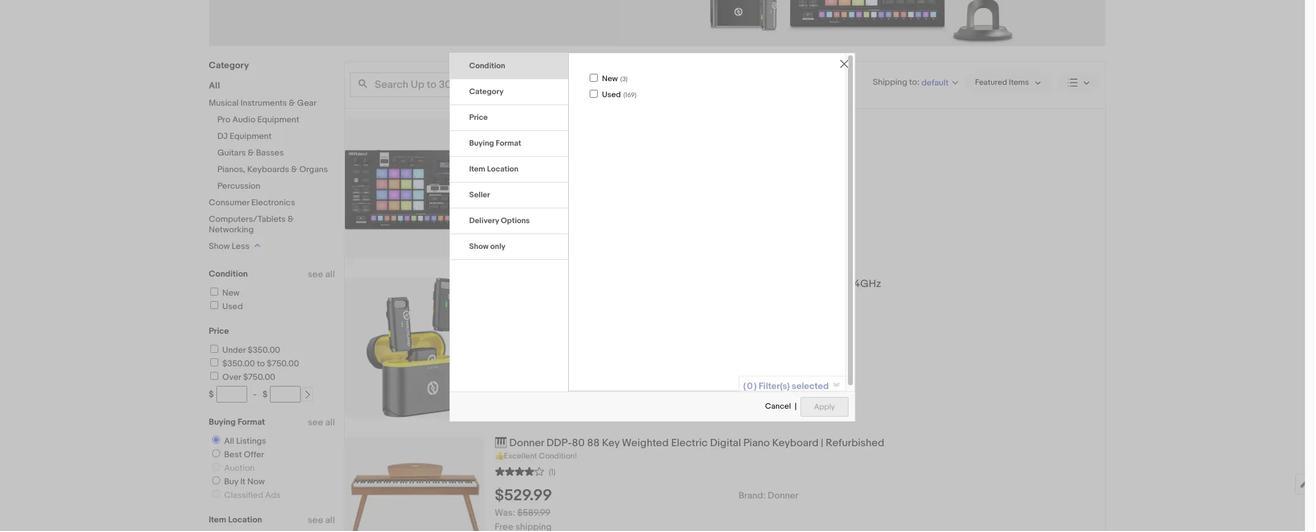 Task type: describe. For each thing, give the bounding box(es) containing it.
best
[[224, 450, 242, 460]]

show inside tab list
[[469, 242, 489, 252]]

price inside tab list
[[469, 113, 488, 123]]

see all button for all listings
[[308, 417, 335, 429]]

only
[[490, 242, 506, 252]]

category inside tab list
[[469, 87, 504, 97]]

gear
[[297, 98, 317, 108]]

hollyland lark m1 wireless lavalier microphone, noise cancellation 656ft 2.4ghz image
[[366, 278, 463, 418]]

3 see all button from the top
[[308, 515, 335, 526]]

Best Offer radio
[[212, 450, 220, 458]]

instruments
[[241, 98, 287, 108]]

listings
[[236, 436, 266, 446]]

& down electronics
[[288, 214, 294, 224]]

best offer
[[224, 450, 264, 460]]

buy it now
[[224, 477, 265, 487]]

keyboard
[[772, 437, 819, 450]]

1 vertical spatial condition
[[209, 269, 248, 279]]

was:
[[495, 507, 515, 519]]

Auction radio
[[212, 463, 220, 471]]

dj equipment link
[[217, 131, 272, 141]]

classified ads link
[[207, 490, 283, 501]]

computers/tablets
[[209, 214, 286, 224]]

musical instruments & gear link
[[209, 98, 317, 108]]

close image
[[840, 60, 849, 69]]

4 out of 5 stars image
[[495, 465, 544, 477]]

hollyland lark m1 wireless lavalier microphone, noise cancellation 656ft 2.4ghz link
[[495, 278, 1105, 291]]

ads
[[265, 490, 281, 501]]

0 vertical spatial category
[[209, 60, 249, 71]]

studio
[[656, 119, 687, 131]]

refurbished inside 🎹 donner ddp-80 88 key weighted electric digital piano keyboard | refurbished 👍excellent condition!
[[826, 437, 884, 450]]

see for new
[[308, 269, 323, 280]]

( for used
[[623, 91, 625, 99]]

percussion link
[[217, 181, 260, 191]]

digital
[[710, 437, 741, 450]]

under
[[222, 345, 246, 355]]

buy it now link
[[207, 477, 267, 487]]

see all for all listings
[[308, 417, 335, 429]]

$527.99
[[495, 141, 551, 160]]

0 vertical spatial $750.00
[[267, 359, 299, 369]]

cancel button
[[765, 397, 792, 418]]

1 vertical spatial buying
[[209, 417, 236, 427]]

🎹 donner ddp-80 88 key weighted electric digital piano keyboard | refurbished image
[[345, 437, 484, 531]]

hollyland
[[495, 278, 540, 290]]

) for new
[[626, 75, 628, 83]]

refurbished down lark
[[529, 323, 577, 333]]

Classified Ads radio
[[212, 490, 220, 498]]

musical
[[209, 98, 239, 108]]

all listings
[[224, 436, 266, 446]]

2 ebay from the top
[[508, 323, 527, 333]]

-
[[253, 389, 257, 400]]

roland verselab mv-1 production studio refurbished
[[495, 119, 748, 131]]

169
[[625, 91, 635, 99]]

production
[[600, 119, 653, 131]]

1 vertical spatial $750.00
[[243, 372, 275, 383]]

basses
[[256, 148, 284, 158]]

show only
[[469, 242, 506, 252]]

Buy It Now radio
[[212, 477, 220, 485]]

brand:
[[739, 490, 766, 502]]

piano
[[743, 437, 770, 450]]

buy
[[224, 477, 238, 487]]

80
[[572, 437, 585, 450]]

All Listings radio
[[212, 436, 220, 444]]

wireless
[[579, 278, 620, 290]]

pro audio equipment link
[[217, 114, 299, 125]]

weighted
[[622, 437, 669, 450]]

condition inside tab list
[[469, 61, 505, 71]]

over
[[222, 372, 241, 383]]

organs
[[299, 164, 328, 175]]

lark
[[542, 278, 562, 290]]

2.4ghz
[[845, 278, 881, 290]]

guitars
[[217, 148, 246, 158]]

refurbished inside 'roland verselab mv-1 production studio refurbished' link
[[689, 119, 748, 131]]

114 watching
[[495, 162, 547, 173]]

Maximum Value text field
[[270, 386, 301, 403]]

roland
[[495, 119, 528, 131]]

under $350.00 link
[[208, 345, 280, 355]]

now
[[247, 477, 265, 487]]

buying inside tab list
[[469, 139, 494, 148]]

1 vertical spatial $350.00
[[222, 359, 255, 369]]

) for used
[[635, 91, 637, 99]]

|
[[821, 437, 823, 450]]

new ( 3 )
[[602, 74, 628, 84]]

audio
[[232, 114, 255, 125]]

buying format inside tab list
[[469, 139, 521, 148]]

cancellation
[[754, 278, 815, 290]]

condition!
[[539, 451, 577, 461]]

brand: donner was: $589.99
[[495, 490, 799, 519]]

0 horizontal spatial price
[[209, 326, 229, 336]]

hollyland lark m1 wireless lavalier microphone, noise cancellation 656ft 2.4ghz
[[495, 278, 881, 290]]

Under $350.00 checkbox
[[210, 345, 218, 353]]

& left "gear" at left top
[[289, 98, 295, 108]]

ddp-
[[547, 437, 572, 450]]

under $350.00
[[222, 345, 280, 355]]

3 all from the top
[[325, 515, 335, 526]]

mv-
[[575, 119, 595, 131]]

show inside all musical instruments & gear pro audio equipment dj equipment guitars & basses pianos, keyboards & organs percussion consumer electronics computers/tablets & networking show less
[[209, 241, 230, 252]]

cancel
[[765, 402, 791, 412]]

used ( 169 )
[[602, 90, 637, 99]]

656ft
[[817, 278, 843, 290]]

(1) link
[[495, 465, 556, 477]]

percussion
[[217, 181, 260, 191]]

see all button for new
[[308, 269, 335, 280]]

dj
[[217, 131, 228, 141]]

format inside tab list
[[496, 139, 521, 148]]

new for new ( 3 )
[[602, 74, 618, 84]]

see for all listings
[[308, 417, 323, 429]]

microphone,
[[661, 278, 721, 290]]

👍Excellent Condition! text field
[[495, 451, 1105, 462]]

used link
[[208, 301, 243, 312]]

keyboards
[[247, 164, 289, 175]]

noise
[[724, 278, 751, 290]]

new link
[[208, 288, 240, 298]]

Apply submit
[[801, 398, 849, 417]]

used for used
[[222, 301, 243, 312]]



Task type: vqa. For each thing, say whether or not it's contained in the screenshot.
Picture 1 of 2
no



Task type: locate. For each thing, give the bounding box(es) containing it.
$350.00 up the to
[[248, 345, 280, 355]]

it
[[240, 477, 245, 487]]

equipment
[[257, 114, 299, 125], [230, 131, 272, 141]]

donner right brand:
[[768, 490, 799, 502]]

0 horizontal spatial used
[[222, 301, 243, 312]]

computers/tablets & networking link
[[209, 214, 294, 235]]

0 vertical spatial price
[[469, 113, 488, 123]]

0 horizontal spatial category
[[209, 60, 249, 71]]

1 horizontal spatial item location
[[469, 164, 518, 174]]

114
[[495, 162, 507, 173]]

1 see all button from the top
[[308, 269, 335, 280]]

1 vertical spatial item location
[[209, 515, 262, 525]]

all musical instruments & gear pro audio equipment dj equipment guitars & basses pianos, keyboards & organs percussion consumer electronics computers/tablets & networking show less
[[209, 80, 328, 252]]

1 horizontal spatial condition
[[469, 61, 505, 71]]

1 horizontal spatial used
[[602, 90, 621, 99]]

pianos,
[[217, 164, 245, 175]]

0 horizontal spatial )
[[626, 75, 628, 83]]

🎹
[[495, 437, 507, 450]]

3 see from the top
[[308, 515, 323, 526]]

$529.99
[[495, 486, 552, 505]]

$350.00 to $750.00
[[222, 359, 299, 369]]

0 vertical spatial equipment
[[257, 114, 299, 125]]

category up roland
[[469, 87, 504, 97]]

$350.00 to $750.00 checkbox
[[210, 359, 218, 367]]

1 vertical spatial ebay
[[508, 323, 527, 333]]

1
[[595, 119, 598, 131]]

all inside all musical instruments & gear pro audio equipment dj equipment guitars & basses pianos, keyboards & organs percussion consumer electronics computers/tablets & networking show less
[[209, 80, 220, 92]]

1 horizontal spatial show
[[469, 242, 489, 252]]

donner
[[509, 437, 544, 450], [768, 490, 799, 502]]

item location
[[469, 164, 518, 174], [209, 515, 262, 525]]

0 vertical spatial ebay
[[508, 178, 527, 188]]

buying
[[469, 139, 494, 148], [209, 417, 236, 427]]

0 vertical spatial )
[[626, 75, 628, 83]]

watching
[[509, 162, 547, 173]]

0 horizontal spatial format
[[238, 417, 265, 427]]

Used checkbox
[[210, 301, 218, 309]]

show left the only on the top
[[469, 242, 489, 252]]

New checkbox
[[210, 288, 218, 296]]

3
[[622, 75, 626, 83]]

1 horizontal spatial donner
[[768, 490, 799, 502]]

1 horizontal spatial price
[[469, 113, 488, 123]]

2 vertical spatial all
[[325, 515, 335, 526]]

1 all from the top
[[325, 269, 335, 280]]

price up under $350.00 option
[[209, 326, 229, 336]]

2 ebay refurbished from the top
[[508, 323, 577, 333]]

0 horizontal spatial buying format
[[209, 417, 265, 427]]

( up used ( 169 )
[[620, 75, 622, 83]]

donner for 🎹
[[509, 437, 544, 450]]

1 ebay from the top
[[508, 178, 527, 188]]

(1)
[[549, 467, 556, 477]]

tab list
[[450, 54, 568, 260]]

donner inside the brand: donner was: $589.99
[[768, 490, 799, 502]]

show down networking
[[209, 241, 230, 252]]

1 horizontal spatial category
[[469, 87, 504, 97]]

0 vertical spatial condition
[[469, 61, 505, 71]]

1 vertical spatial see
[[308, 417, 323, 429]]

1 horizontal spatial $
[[263, 389, 268, 400]]

all for all listings
[[325, 417, 335, 429]]

category up musical
[[209, 60, 249, 71]]

item down classified ads radio
[[209, 515, 226, 525]]

1 horizontal spatial format
[[496, 139, 521, 148]]

( for new
[[620, 75, 622, 83]]

$750.00 down the $350.00 to $750.00
[[243, 372, 275, 383]]

all up musical
[[209, 80, 220, 92]]

auction link
[[207, 463, 257, 474]]

1 vertical spatial item
[[209, 515, 226, 525]]

$350.00 to $750.00 link
[[208, 359, 299, 369]]

0 vertical spatial item
[[469, 164, 485, 174]]

0 horizontal spatial show
[[209, 241, 230, 252]]

& left organs
[[291, 164, 297, 175]]

1 ebay refurbished from the top
[[508, 178, 577, 188]]

Minimum Value text field
[[216, 386, 247, 403]]

( down "3"
[[623, 91, 625, 99]]

1 vertical spatial ebay refurbished
[[508, 323, 577, 333]]

👍excellent
[[495, 451, 537, 461]]

0 vertical spatial (
[[620, 75, 622, 83]]

seller
[[469, 190, 490, 200]]

location down the classified ads link
[[228, 515, 262, 525]]

roland verselab mv-1 production studio refurbished image
[[345, 119, 484, 258]]

item
[[469, 164, 485, 174], [209, 515, 226, 525]]

price
[[469, 113, 488, 123], [209, 326, 229, 336]]

1 vertical spatial see all button
[[308, 417, 335, 429]]

item location down classified
[[209, 515, 262, 525]]

0 vertical spatial see all
[[308, 269, 335, 280]]

donner inside 🎹 donner ddp-80 88 key weighted electric digital piano keyboard | refurbished 👍excellent condition!
[[509, 437, 544, 450]]

1 horizontal spatial (
[[623, 91, 625, 99]]

over $750.00
[[222, 372, 275, 383]]

refurbished
[[689, 119, 748, 131], [529, 178, 577, 188], [529, 323, 577, 333], [826, 437, 884, 450]]

$350.00 up over $750.00 'link'
[[222, 359, 255, 369]]

delivery
[[469, 216, 499, 226]]

2 $ from the left
[[263, 389, 268, 400]]

all for all musical instruments & gear pro audio equipment dj equipment guitars & basses pianos, keyboards & organs percussion consumer electronics computers/tablets & networking show less
[[209, 80, 220, 92]]

None checkbox
[[590, 74, 598, 82]]

1 horizontal spatial new
[[602, 74, 618, 84]]

( inside used ( 169 )
[[623, 91, 625, 99]]

price left roland
[[469, 113, 488, 123]]

1 vertical spatial equipment
[[230, 131, 272, 141]]

0 horizontal spatial location
[[228, 515, 262, 525]]

3 see all from the top
[[308, 515, 335, 526]]

item left 114
[[469, 164, 485, 174]]

lavalier
[[622, 278, 659, 290]]

donner for brand:
[[768, 490, 799, 502]]

1 vertical spatial see all
[[308, 417, 335, 429]]

)
[[626, 75, 628, 83], [635, 91, 637, 99]]

ebay down hollyland
[[508, 323, 527, 333]]

$ for 'maximum value' text field at the bottom of the page
[[263, 389, 268, 400]]

$ right -
[[263, 389, 268, 400]]

new
[[602, 74, 618, 84], [222, 288, 240, 298]]

0 vertical spatial donner
[[509, 437, 544, 450]]

new left "3"
[[602, 74, 618, 84]]

condition
[[469, 61, 505, 71], [209, 269, 248, 279]]

ebay
[[508, 178, 527, 188], [508, 323, 527, 333]]

1 vertical spatial new
[[222, 288, 240, 298]]

refurbished right studio
[[689, 119, 748, 131]]

used
[[602, 90, 621, 99], [222, 301, 243, 312]]

0 horizontal spatial condition
[[209, 269, 248, 279]]

consumer
[[209, 197, 249, 208]]

guitars & basses link
[[217, 148, 284, 158]]

location down $527.99
[[487, 164, 518, 174]]

new up used link
[[222, 288, 240, 298]]

2 all from the top
[[325, 417, 335, 429]]

0 horizontal spatial item
[[209, 515, 226, 525]]

equipment up guitars & basses link
[[230, 131, 272, 141]]

electric
[[671, 437, 708, 450]]

) inside new ( 3 )
[[626, 75, 628, 83]]

) up production
[[635, 91, 637, 99]]

$ for the minimum value "text box"
[[209, 389, 214, 400]]

0 vertical spatial item location
[[469, 164, 518, 174]]

refurbished down the 'watching'
[[529, 178, 577, 188]]

0 vertical spatial all
[[325, 269, 335, 280]]

best offer link
[[207, 450, 267, 460]]

$ down "over $750.00" checkbox
[[209, 389, 214, 400]]

0 vertical spatial all
[[209, 80, 220, 92]]

0 horizontal spatial item location
[[209, 515, 262, 525]]

0 vertical spatial buying format
[[469, 139, 521, 148]]

0 vertical spatial see
[[308, 269, 323, 280]]

1 see all from the top
[[308, 269, 335, 280]]

auction
[[224, 463, 255, 474]]

classified ads
[[224, 490, 281, 501]]

roland verselab mv-1 production studio refurbished link
[[495, 119, 1105, 131]]

1 $ from the left
[[209, 389, 214, 400]]

location
[[487, 164, 518, 174], [228, 515, 262, 525]]

1 vertical spatial format
[[238, 417, 265, 427]]

buying format up all listings link at the bottom of the page
[[209, 417, 265, 427]]

&
[[289, 98, 295, 108], [248, 148, 254, 158], [291, 164, 297, 175], [288, 214, 294, 224]]

0 vertical spatial location
[[487, 164, 518, 174]]

key
[[602, 437, 620, 450]]

networking
[[209, 224, 254, 235]]

1 vertical spatial all
[[325, 417, 335, 429]]

1 vertical spatial )
[[635, 91, 637, 99]]

0 horizontal spatial buying
[[209, 417, 236, 427]]

$750.00 right the to
[[267, 359, 299, 369]]

new for new
[[222, 288, 240, 298]]

0 horizontal spatial $
[[209, 389, 214, 400]]

1 vertical spatial used
[[222, 301, 243, 312]]

1 vertical spatial all
[[224, 436, 234, 446]]

category
[[209, 60, 249, 71], [469, 87, 504, 97]]

ebay down 114 watching
[[508, 178, 527, 188]]

2 vertical spatial see all
[[308, 515, 335, 526]]

0 vertical spatial used
[[602, 90, 621, 99]]

tab list containing condition
[[450, 54, 568, 260]]

88
[[587, 437, 600, 450]]

buying left $527.99
[[469, 139, 494, 148]]

0 vertical spatial $350.00
[[248, 345, 280, 355]]

all right all listings radio
[[224, 436, 234, 446]]

2 vertical spatial see all button
[[308, 515, 335, 526]]

submit price range image
[[303, 391, 312, 399]]

0 vertical spatial new
[[602, 74, 618, 84]]

1 horizontal spatial all
[[224, 436, 234, 446]]

refurbished right |
[[826, 437, 884, 450]]

m1
[[564, 278, 576, 290]]

offer
[[244, 450, 264, 460]]

dialog
[[0, 0, 1314, 531]]

pro
[[217, 114, 230, 125]]

0 vertical spatial format
[[496, 139, 521, 148]]

2 see all button from the top
[[308, 417, 335, 429]]

used for used ( 169 )
[[602, 90, 621, 99]]

0 horizontal spatial new
[[222, 288, 240, 298]]

2 vertical spatial see
[[308, 515, 323, 526]]

to
[[257, 359, 265, 369]]

1 vertical spatial donner
[[768, 490, 799, 502]]

0 horizontal spatial all
[[209, 80, 220, 92]]

buying format up 114
[[469, 139, 521, 148]]

see all
[[308, 269, 335, 280], [308, 417, 335, 429], [308, 515, 335, 526]]

all listings link
[[207, 436, 269, 446]]

used inside dialog
[[602, 90, 621, 99]]

dialog containing condition
[[0, 0, 1314, 531]]

1 vertical spatial (
[[623, 91, 625, 99]]

1 vertical spatial buying format
[[209, 417, 265, 427]]

0 vertical spatial ebay refurbished
[[508, 178, 577, 188]]

) inside used ( 169 )
[[635, 91, 637, 99]]

donner up 👍excellent in the bottom of the page
[[509, 437, 544, 450]]

2 see all from the top
[[308, 417, 335, 429]]

format up listings
[[238, 417, 265, 427]]

1 vertical spatial location
[[228, 515, 262, 525]]

equipment down instruments on the left of page
[[257, 114, 299, 125]]

classified
[[224, 490, 263, 501]]

(
[[620, 75, 622, 83], [623, 91, 625, 99]]

$589.99
[[517, 507, 551, 519]]

show less button
[[209, 241, 260, 252]]

format down roland
[[496, 139, 521, 148]]

used down the new link
[[222, 301, 243, 312]]

None checkbox
[[590, 90, 598, 98]]

( inside new ( 3 )
[[620, 75, 622, 83]]

over $750.00 link
[[208, 372, 275, 383]]

2 see from the top
[[308, 417, 323, 429]]

1 horizontal spatial location
[[487, 164, 518, 174]]

$750.00
[[267, 359, 299, 369], [243, 372, 275, 383]]

used down new ( 3 ) on the left of the page
[[602, 90, 621, 99]]

Over $750.00 checkbox
[[210, 372, 218, 380]]

🎹 donner ddp-80 88 key weighted electric digital piano keyboard | refurbished 👍excellent condition!
[[495, 437, 884, 461]]

& down 'dj equipment' link
[[248, 148, 254, 158]]

1 see from the top
[[308, 269, 323, 280]]

0 vertical spatial see all button
[[308, 269, 335, 280]]

0 horizontal spatial (
[[620, 75, 622, 83]]

options
[[501, 216, 530, 226]]

0 horizontal spatial donner
[[509, 437, 544, 450]]

all for all listings
[[224, 436, 234, 446]]

ebay refurbished down lark
[[508, 323, 577, 333]]

1 horizontal spatial buying format
[[469, 139, 521, 148]]

see all for new
[[308, 269, 335, 280]]

1 vertical spatial price
[[209, 326, 229, 336]]

1 horizontal spatial buying
[[469, 139, 494, 148]]

1 horizontal spatial )
[[635, 91, 637, 99]]

show
[[209, 241, 230, 252], [469, 242, 489, 252]]

0 vertical spatial buying
[[469, 139, 494, 148]]

🎹 donner ddp-80 88 key weighted electric digital piano keyboard | refurbished link
[[495, 437, 1105, 450]]

all for new
[[325, 269, 335, 280]]

1 horizontal spatial item
[[469, 164, 485, 174]]

verselab
[[530, 119, 573, 131]]

item location up seller
[[469, 164, 518, 174]]

electronics
[[251, 197, 295, 208]]

1 vertical spatial category
[[469, 87, 504, 97]]

buying up all listings radio
[[209, 417, 236, 427]]

) up 169
[[626, 75, 628, 83]]

ebay refurbished down the 'watching'
[[508, 178, 577, 188]]



